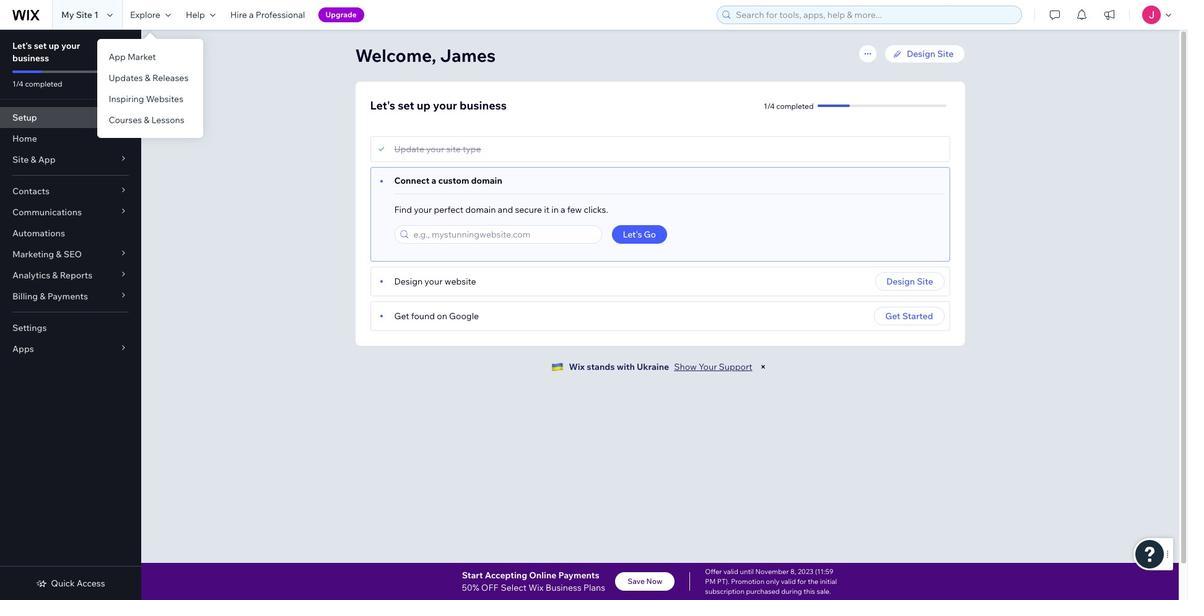 Task type: vqa. For each thing, say whether or not it's contained in the screenshot.
e.g. mystunningwebsite.com FIELD
no



Task type: describe. For each thing, give the bounding box(es) containing it.
upgrade
[[326, 10, 357, 19]]

updates & releases link
[[97, 68, 203, 89]]

domain for custom
[[471, 175, 502, 186]]

up inside let's set up your business
[[49, 40, 59, 51]]

set inside sidebar element
[[34, 40, 47, 51]]

0 vertical spatial design site
[[907, 48, 954, 59]]

websites
[[146, 94, 183, 105]]

pm
[[705, 578, 716, 587]]

business
[[546, 583, 582, 594]]

my
[[61, 9, 74, 20]]

setup
[[12, 112, 37, 123]]

releases
[[152, 72, 189, 84]]

initial
[[820, 578, 837, 587]]

& for courses
[[144, 115, 150, 126]]

seo
[[64, 249, 82, 260]]

help button
[[178, 0, 223, 30]]

update
[[394, 144, 424, 155]]

8,
[[790, 568, 796, 577]]

site
[[446, 144, 461, 155]]

business inside sidebar element
[[12, 53, 49, 64]]

offer valid until november 8, 2023 (11:59 pm pt). promotion only valid for the initial subscription purchased during this sale.
[[705, 568, 837, 597]]

design up found at the left of the page
[[394, 276, 423, 287]]

design inside design site link
[[907, 48, 935, 59]]

your for find
[[414, 204, 432, 216]]

1 vertical spatial completed
[[776, 101, 814, 111]]

0 horizontal spatial valid
[[724, 568, 738, 577]]

google
[[449, 311, 479, 322]]

apps
[[12, 344, 34, 355]]

automations link
[[0, 223, 141, 244]]

1/4 inside sidebar element
[[12, 79, 23, 89]]

select
[[501, 583, 527, 594]]

and
[[498, 204, 513, 216]]

your for update
[[426, 144, 444, 155]]

welcome, james
[[355, 45, 496, 66]]

quick access
[[51, 579, 105, 590]]

purchased
[[746, 588, 780, 597]]

sale.
[[817, 588, 831, 597]]

hire a professional link
[[223, 0, 313, 30]]

automations
[[12, 228, 65, 239]]

my site 1
[[61, 9, 98, 20]]

offer
[[705, 568, 722, 577]]

now
[[646, 577, 662, 587]]

your up the update your site type
[[433, 98, 457, 113]]

analytics & reports button
[[0, 265, 141, 286]]

website
[[445, 276, 476, 287]]

online
[[529, 571, 557, 582]]

settings link
[[0, 318, 141, 339]]

home link
[[0, 128, 141, 149]]

perfect
[[434, 204, 463, 216]]

get for get found on google
[[394, 311, 409, 322]]

sidebar element
[[0, 30, 141, 601]]

pt).
[[717, 578, 730, 587]]

start accepting online payments 50% off select wix business plans
[[462, 571, 605, 594]]

1 horizontal spatial valid
[[781, 578, 796, 587]]

market
[[128, 51, 156, 63]]

in
[[551, 204, 559, 216]]

subscription
[[705, 588, 745, 597]]

payments inside dropdown button
[[47, 291, 88, 302]]

design inside 'design site' button
[[886, 276, 915, 287]]

1 vertical spatial let's set up your business
[[370, 98, 507, 113]]

inspiring websites link
[[97, 89, 203, 110]]

on
[[437, 311, 447, 322]]

e.g., mystunningwebsite.com field
[[410, 226, 597, 243]]

1 vertical spatial business
[[460, 98, 507, 113]]

until
[[740, 568, 754, 577]]

get for get started
[[885, 311, 900, 322]]

connect a custom domain
[[394, 175, 502, 186]]

& for billing
[[40, 291, 46, 302]]

design your website
[[394, 276, 476, 287]]

& for marketing
[[56, 249, 62, 260]]

your for design
[[425, 276, 443, 287]]

& for analytics
[[52, 270, 58, 281]]

for
[[797, 578, 806, 587]]

communications button
[[0, 202, 141, 223]]

hire a professional
[[230, 9, 305, 20]]

0 vertical spatial wix
[[569, 362, 585, 373]]

custom
[[438, 175, 469, 186]]

site inside button
[[917, 276, 933, 287]]

site & app
[[12, 154, 55, 165]]

marketing & seo button
[[0, 244, 141, 265]]

wix stands with ukraine show your support
[[569, 362, 752, 373]]

& for updates
[[145, 72, 151, 84]]

marketing & seo
[[12, 249, 82, 260]]

completed inside sidebar element
[[25, 79, 62, 89]]

1 horizontal spatial app
[[109, 51, 126, 63]]

let's inside button
[[623, 229, 642, 240]]

1 horizontal spatial set
[[398, 98, 414, 113]]

Search for tools, apps, help & more... field
[[732, 6, 1018, 24]]

2 horizontal spatial a
[[561, 204, 565, 216]]

site & app button
[[0, 149, 141, 170]]

november
[[755, 568, 789, 577]]

explore
[[130, 9, 160, 20]]

& for site
[[31, 154, 36, 165]]

accepting
[[485, 571, 527, 582]]

few
[[567, 204, 582, 216]]

this
[[804, 588, 815, 597]]

found
[[411, 311, 435, 322]]

save now button
[[615, 573, 675, 592]]



Task type: locate. For each thing, give the bounding box(es) containing it.
1 vertical spatial app
[[38, 154, 55, 165]]

0 horizontal spatial 1/4 completed
[[12, 79, 62, 89]]

2 horizontal spatial let's
[[623, 229, 642, 240]]

0 horizontal spatial let's set up your business
[[12, 40, 80, 64]]

get left started
[[885, 311, 900, 322]]

a right hire
[[249, 9, 254, 20]]

update your site type
[[394, 144, 481, 155]]

1 vertical spatial set
[[398, 98, 414, 113]]

let's go
[[623, 229, 656, 240]]

payments up business in the bottom left of the page
[[559, 571, 599, 582]]

save
[[628, 577, 645, 587]]

reports
[[60, 270, 92, 281]]

wix left stands
[[569, 362, 585, 373]]

payments inside start accepting online payments 50% off select wix business plans
[[559, 571, 599, 582]]

0 horizontal spatial set
[[34, 40, 47, 51]]

a for professional
[[249, 9, 254, 20]]

find
[[394, 204, 412, 216]]

wix
[[569, 362, 585, 373], [529, 583, 544, 594]]

1 horizontal spatial business
[[460, 98, 507, 113]]

professional
[[256, 9, 305, 20]]

lessons
[[151, 115, 184, 126]]

get started button
[[874, 307, 944, 326]]

design site
[[907, 48, 954, 59], [886, 276, 933, 287]]

app
[[109, 51, 126, 63], [38, 154, 55, 165]]

1 horizontal spatial get
[[885, 311, 900, 322]]

1/4 completed inside sidebar element
[[12, 79, 62, 89]]

0 vertical spatial let's
[[12, 40, 32, 51]]

0 vertical spatial completed
[[25, 79, 62, 89]]

& up inspiring websites
[[145, 72, 151, 84]]

home
[[12, 133, 37, 144]]

type
[[463, 144, 481, 155]]

access
[[77, 579, 105, 590]]

get found on google
[[394, 311, 479, 322]]

0 vertical spatial 1/4
[[12, 79, 23, 89]]

2 vertical spatial a
[[561, 204, 565, 216]]

ukraine
[[637, 362, 669, 373]]

business up setup
[[12, 53, 49, 64]]

courses
[[109, 115, 142, 126]]

design up the get started
[[886, 276, 915, 287]]

app down home link
[[38, 154, 55, 165]]

a left custom
[[431, 175, 436, 186]]

set
[[34, 40, 47, 51], [398, 98, 414, 113]]

wix down online at the left of the page
[[529, 583, 544, 594]]

0 vertical spatial 1/4 completed
[[12, 79, 62, 89]]

& inside dropdown button
[[40, 291, 46, 302]]

0 vertical spatial payments
[[47, 291, 88, 302]]

inspiring
[[109, 94, 144, 105]]

1 vertical spatial valid
[[781, 578, 796, 587]]

1 horizontal spatial let's
[[370, 98, 395, 113]]

marketing
[[12, 249, 54, 260]]

1 horizontal spatial completed
[[776, 101, 814, 111]]

design down search for tools, apps, help & more... field
[[907, 48, 935, 59]]

analytics
[[12, 270, 50, 281]]

design site inside button
[[886, 276, 933, 287]]

plans
[[584, 583, 605, 594]]

0 horizontal spatial 1/4
[[12, 79, 23, 89]]

your down my
[[61, 40, 80, 51]]

started
[[902, 311, 933, 322]]

0 horizontal spatial app
[[38, 154, 55, 165]]

0 horizontal spatial business
[[12, 53, 49, 64]]

during
[[781, 588, 802, 597]]

1 horizontal spatial a
[[431, 175, 436, 186]]

go
[[644, 229, 656, 240]]

0 vertical spatial set
[[34, 40, 47, 51]]

app market link
[[97, 46, 203, 68]]

james
[[440, 45, 496, 66]]

1 get from the left
[[394, 311, 409, 322]]

valid up 'pt).'
[[724, 568, 738, 577]]

& inside "popup button"
[[52, 270, 58, 281]]

0 vertical spatial domain
[[471, 175, 502, 186]]

& down inspiring websites
[[144, 115, 150, 126]]

inspiring websites
[[109, 94, 183, 105]]

domain left 'and'
[[465, 204, 496, 216]]

start
[[462, 571, 483, 582]]

apps button
[[0, 339, 141, 360]]

design site link
[[885, 45, 965, 63]]

your
[[699, 362, 717, 373]]

0 vertical spatial valid
[[724, 568, 738, 577]]

payments down analytics & reports "popup button"
[[47, 291, 88, 302]]

& left reports
[[52, 270, 58, 281]]

only
[[766, 578, 780, 587]]

& left seo
[[56, 249, 62, 260]]

(11:59
[[815, 568, 834, 577]]

it
[[544, 204, 549, 216]]

clicks.
[[584, 204, 608, 216]]

get left found at the left of the page
[[394, 311, 409, 322]]

app up updates
[[109, 51, 126, 63]]

courses & lessons
[[109, 115, 184, 126]]

0 vertical spatial up
[[49, 40, 59, 51]]

a right in
[[561, 204, 565, 216]]

1 horizontal spatial 1/4
[[764, 101, 775, 111]]

get started
[[885, 311, 933, 322]]

business up type
[[460, 98, 507, 113]]

app inside popup button
[[38, 154, 55, 165]]

1 vertical spatial domain
[[465, 204, 496, 216]]

0 vertical spatial a
[[249, 9, 254, 20]]

your right 'find'
[[414, 204, 432, 216]]

your left website at the left
[[425, 276, 443, 287]]

0 vertical spatial app
[[109, 51, 126, 63]]

& down the home
[[31, 154, 36, 165]]

let's go button
[[612, 225, 667, 244]]

updates & releases
[[109, 72, 189, 84]]

contacts button
[[0, 181, 141, 202]]

0 horizontal spatial let's
[[12, 40, 32, 51]]

let's set up your business up the update your site type
[[370, 98, 507, 113]]

0 horizontal spatial up
[[49, 40, 59, 51]]

with
[[617, 362, 635, 373]]

communications
[[12, 207, 82, 218]]

0 horizontal spatial a
[[249, 9, 254, 20]]

contacts
[[12, 186, 50, 197]]

1 horizontal spatial wix
[[569, 362, 585, 373]]

get inside button
[[885, 311, 900, 322]]

find your perfect domain and secure it in a few clicks.
[[394, 204, 608, 216]]

upgrade button
[[318, 7, 364, 22]]

off
[[481, 583, 498, 594]]

2 vertical spatial let's
[[623, 229, 642, 240]]

1 vertical spatial let's
[[370, 98, 395, 113]]

stands
[[587, 362, 615, 373]]

site
[[76, 9, 92, 20], [937, 48, 954, 59], [12, 154, 29, 165], [917, 276, 933, 287]]

billing & payments button
[[0, 286, 141, 307]]

0 horizontal spatial get
[[394, 311, 409, 322]]

save now
[[628, 577, 662, 587]]

2023
[[798, 568, 814, 577]]

design site button
[[875, 273, 944, 291]]

1 horizontal spatial 1/4 completed
[[764, 101, 814, 111]]

wix inside start accepting online payments 50% off select wix business plans
[[529, 583, 544, 594]]

1 vertical spatial wix
[[529, 583, 544, 594]]

hire
[[230, 9, 247, 20]]

1 vertical spatial 1/4
[[764, 101, 775, 111]]

show
[[674, 362, 697, 373]]

promotion
[[731, 578, 765, 587]]

let's set up your business inside sidebar element
[[12, 40, 80, 64]]

1 vertical spatial 1/4 completed
[[764, 101, 814, 111]]

1 vertical spatial a
[[431, 175, 436, 186]]

0 horizontal spatial payments
[[47, 291, 88, 302]]

&
[[145, 72, 151, 84], [144, 115, 150, 126], [31, 154, 36, 165], [56, 249, 62, 260], [52, 270, 58, 281], [40, 291, 46, 302]]

app market
[[109, 51, 156, 63]]

1 horizontal spatial payments
[[559, 571, 599, 582]]

domain up find your perfect domain and secure it in a few clicks.
[[471, 175, 502, 186]]

1 horizontal spatial up
[[417, 98, 431, 113]]

analytics & reports
[[12, 270, 92, 281]]

setup link
[[0, 107, 141, 128]]

0 vertical spatial business
[[12, 53, 49, 64]]

0 horizontal spatial wix
[[529, 583, 544, 594]]

let's
[[12, 40, 32, 51], [370, 98, 395, 113], [623, 229, 642, 240]]

site inside popup button
[[12, 154, 29, 165]]

& right billing
[[40, 291, 46, 302]]

let's set up your business
[[12, 40, 80, 64], [370, 98, 507, 113]]

show your support button
[[674, 362, 752, 373]]

1 vertical spatial design site
[[886, 276, 933, 287]]

quick access button
[[36, 579, 105, 590]]

1 vertical spatial payments
[[559, 571, 599, 582]]

domain for perfect
[[465, 204, 496, 216]]

design
[[907, 48, 935, 59], [394, 276, 423, 287], [886, 276, 915, 287]]

1 horizontal spatial let's set up your business
[[370, 98, 507, 113]]

let's set up your business down my
[[12, 40, 80, 64]]

2 get from the left
[[885, 311, 900, 322]]

valid
[[724, 568, 738, 577], [781, 578, 796, 587]]

1 vertical spatial up
[[417, 98, 431, 113]]

let's inside let's set up your business
[[12, 40, 32, 51]]

your inside sidebar element
[[61, 40, 80, 51]]

0 vertical spatial let's set up your business
[[12, 40, 80, 64]]

1/4
[[12, 79, 23, 89], [764, 101, 775, 111]]

a for custom
[[431, 175, 436, 186]]

quick
[[51, 579, 75, 590]]

business
[[12, 53, 49, 64], [460, 98, 507, 113]]

your left 'site'
[[426, 144, 444, 155]]

0 horizontal spatial completed
[[25, 79, 62, 89]]

a
[[249, 9, 254, 20], [431, 175, 436, 186], [561, 204, 565, 216]]

help
[[186, 9, 205, 20]]

valid up during
[[781, 578, 796, 587]]

billing
[[12, 291, 38, 302]]



